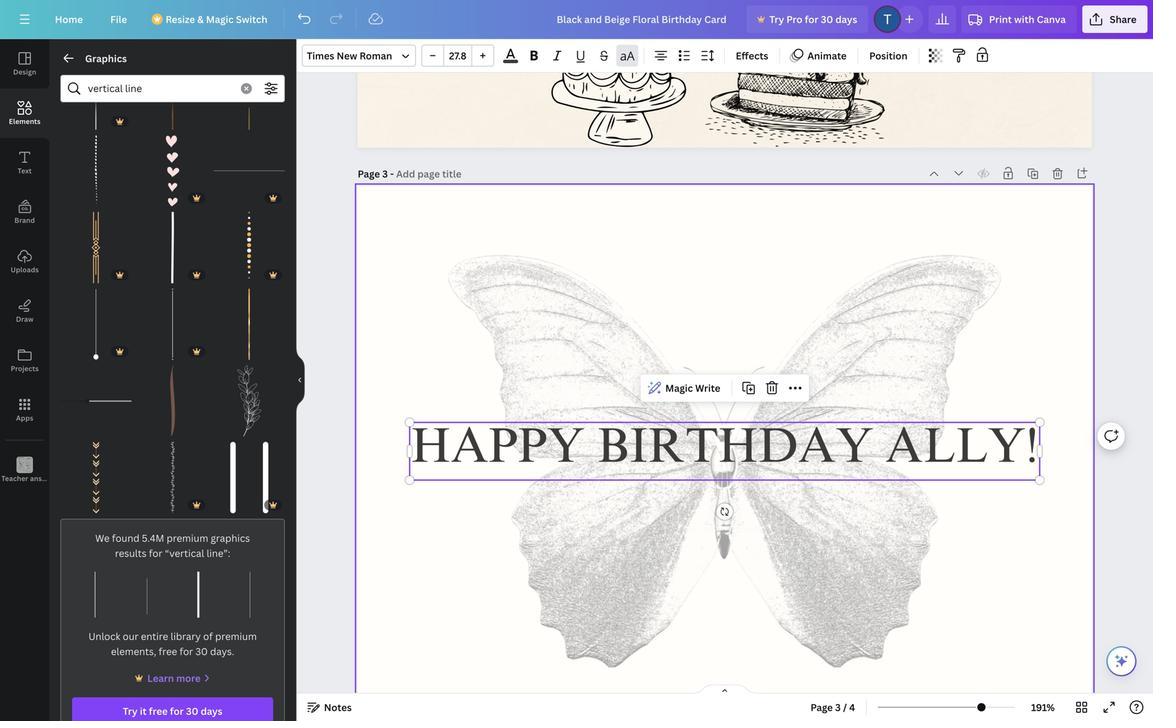 Task type: locate. For each thing, give the bounding box(es) containing it.
3
[[383, 167, 388, 180], [836, 701, 841, 714]]

1 vertical spatial 30
[[196, 645, 208, 658]]

for down learn more
[[170, 705, 184, 718]]

try inside button
[[123, 705, 138, 718]]

birthday
[[597, 427, 874, 476]]

page 3 / 4
[[811, 701, 856, 714]]

0 horizontal spatial try
[[123, 705, 138, 718]]

free right it
[[149, 705, 168, 718]]

0 horizontal spatial page
[[358, 167, 380, 180]]

try left pro
[[770, 13, 785, 26]]

for inside button
[[170, 705, 184, 718]]

days inside button
[[201, 705, 223, 718]]

with
[[1015, 13, 1035, 26]]

3 inside button
[[836, 701, 841, 714]]

page left /
[[811, 701, 833, 714]]

group
[[422, 45, 495, 67], [60, 59, 132, 130], [137, 59, 208, 130], [214, 59, 285, 130], [60, 127, 132, 207], [137, 135, 208, 207], [214, 135, 285, 207], [137, 204, 208, 283], [214, 204, 285, 283], [60, 212, 132, 283], [60, 280, 132, 360], [137, 280, 208, 360], [214, 280, 285, 360], [60, 365, 132, 437], [137, 365, 208, 437], [214, 434, 285, 513], [60, 442, 132, 513], [137, 442, 208, 513]]

1 vertical spatial magic
[[666, 382, 693, 395]]

1 horizontal spatial premium
[[215, 630, 257, 643]]

1 vertical spatial premium
[[215, 630, 257, 643]]

for down library on the left of page
[[180, 645, 193, 658]]

main menu bar
[[0, 0, 1154, 39]]

days down more
[[201, 705, 223, 718]]

premium up "vertical
[[167, 532, 208, 545]]

1 vertical spatial 3
[[836, 701, 841, 714]]

0 vertical spatial try
[[770, 13, 785, 26]]

free inside button
[[149, 705, 168, 718]]

times new roman
[[307, 49, 392, 62]]

of
[[203, 630, 213, 643]]

text button
[[0, 138, 49, 188]]

1 horizontal spatial days
[[836, 13, 858, 26]]

1 horizontal spatial try
[[770, 13, 785, 26]]

design
[[13, 67, 36, 77]]

notes button
[[302, 696, 357, 718]]

dotted vertical line image
[[214, 212, 285, 283]]

resize
[[166, 13, 195, 26]]

resize & magic switch
[[166, 13, 268, 26]]

write
[[696, 382, 721, 395]]

1 vertical spatial days
[[201, 705, 223, 718]]

5.4m
[[142, 532, 164, 545]]

found
[[112, 532, 140, 545]]

page left -
[[358, 167, 380, 180]]

days
[[836, 13, 858, 26], [201, 705, 223, 718]]

for right pro
[[805, 13, 819, 26]]

0 vertical spatial page
[[358, 167, 380, 180]]

magic write
[[666, 382, 721, 395]]

draw button
[[0, 286, 49, 336]]

1 vertical spatial page
[[811, 701, 833, 714]]

magic left the write
[[666, 382, 693, 395]]

we
[[95, 532, 110, 545]]

page 3 / 4 button
[[806, 696, 861, 718]]

entire
[[141, 630, 168, 643]]

try inside button
[[770, 13, 785, 26]]

0 horizontal spatial days
[[201, 705, 223, 718]]

animate
[[808, 49, 847, 62]]

unlock our entire library of premium elements, free for 30 days.
[[88, 630, 257, 658]]

our
[[123, 630, 139, 643]]

page inside button
[[811, 701, 833, 714]]

page
[[358, 167, 380, 180], [811, 701, 833, 714]]

days up animate
[[836, 13, 858, 26]]

lined wireframe slider image
[[60, 365, 132, 437]]

0 horizontal spatial premium
[[167, 532, 208, 545]]

teacher
[[1, 474, 28, 483]]

#3d3b3a image
[[504, 60, 518, 63], [504, 60, 518, 63]]

try pro for 30 days button
[[747, 5, 869, 33]]

times
[[307, 49, 335, 62]]

try for try pro for 30 days
[[770, 13, 785, 26]]

effects button
[[731, 45, 774, 67]]

30 down more
[[186, 705, 198, 718]]

3 left /
[[836, 701, 841, 714]]

home
[[55, 13, 83, 26]]

projects
[[11, 364, 39, 373]]

premium up days.
[[215, 630, 257, 643]]

page 3 -
[[358, 167, 396, 180]]

file button
[[99, 5, 138, 33]]

learn more button
[[132, 670, 213, 687]]

0 vertical spatial premium
[[167, 532, 208, 545]]

hearts cute vertical line drawing image
[[137, 135, 208, 207]]

1 vertical spatial try
[[123, 705, 138, 718]]

0 vertical spatial free
[[159, 645, 177, 658]]

0 vertical spatial 30
[[821, 13, 834, 26]]

Design title text field
[[546, 5, 742, 33]]

30 right pro
[[821, 13, 834, 26]]

days inside button
[[836, 13, 858, 26]]

for
[[805, 13, 819, 26], [149, 547, 163, 560], [180, 645, 193, 658], [170, 705, 184, 718]]

days.
[[210, 645, 234, 658]]

30 down 'of'
[[196, 645, 208, 658]]

0 vertical spatial magic
[[206, 13, 234, 26]]

try
[[770, 13, 785, 26], [123, 705, 138, 718]]

brand button
[[0, 188, 49, 237]]

1 horizontal spatial page
[[811, 701, 833, 714]]

0 vertical spatial days
[[836, 13, 858, 26]]

vertical border text divider art deco line icon image
[[60, 212, 132, 283]]

2 vertical spatial 30
[[186, 705, 198, 718]]

graphics
[[211, 532, 250, 545]]

position button
[[864, 45, 914, 67]]

magic right the '&'
[[206, 13, 234, 26]]

3 left -
[[383, 167, 388, 180]]

0 vertical spatial 3
[[383, 167, 388, 180]]

text
[[18, 166, 32, 175]]

for inside we found 5.4m premium graphics results for "vertical line":
[[149, 547, 163, 560]]

canva
[[1038, 13, 1067, 26]]

1 horizontal spatial 3
[[836, 701, 841, 714]]

premium inside we found 5.4m premium graphics results for "vertical line":
[[167, 532, 208, 545]]

free down entire
[[159, 645, 177, 658]]

Page title text field
[[396, 167, 463, 181]]

30
[[821, 13, 834, 26], [196, 645, 208, 658], [186, 705, 198, 718]]

free
[[159, 645, 177, 658], [149, 705, 168, 718]]

happy
[[411, 427, 585, 476]]

1 horizontal spatial magic
[[666, 382, 693, 395]]

pro
[[787, 13, 803, 26]]

new
[[337, 49, 358, 62]]

0 horizontal spatial 3
[[383, 167, 388, 180]]

0 horizontal spatial magic
[[206, 13, 234, 26]]

for down 5.4m
[[149, 547, 163, 560]]

premium
[[167, 532, 208, 545], [215, 630, 257, 643]]

1 vertical spatial free
[[149, 705, 168, 718]]

magic
[[206, 13, 234, 26], [666, 382, 693, 395]]

try left it
[[123, 705, 138, 718]]

191% button
[[1021, 696, 1066, 718]]

it
[[140, 705, 147, 718]]

unlock
[[88, 630, 120, 643]]

uploads
[[11, 265, 39, 274]]



Task type: describe. For each thing, give the bounding box(es) containing it.
page for page 3 / 4
[[811, 701, 833, 714]]

free inside unlock our entire library of premium elements, free for 30 days.
[[159, 645, 177, 658]]

home link
[[44, 5, 94, 33]]

;
[[24, 475, 26, 483]]

print with canva
[[990, 13, 1067, 26]]

-
[[390, 167, 394, 180]]

premium inside unlock our entire library of premium elements, free for 30 days.
[[215, 630, 257, 643]]

/
[[844, 701, 848, 714]]

effects
[[736, 49, 769, 62]]

brand
[[14, 216, 35, 225]]

share
[[1111, 13, 1137, 26]]

apps
[[16, 413, 33, 423]]

line":
[[207, 547, 230, 560]]

animate button
[[786, 45, 853, 67]]

resize & magic switch button
[[144, 5, 279, 33]]

canva assistant image
[[1114, 653, 1131, 670]]

elements,
[[111, 645, 156, 658]]

graphics
[[85, 52, 127, 65]]

hide image
[[296, 347, 305, 413]]

4
[[850, 701, 856, 714]]

position
[[870, 49, 908, 62]]

uploads button
[[0, 237, 49, 286]]

30 inside unlock our entire library of premium elements, free for 30 days.
[[196, 645, 208, 658]]

more
[[176, 672, 201, 685]]

brown vertical line image
[[137, 365, 208, 437]]

copper line image
[[137, 59, 208, 130]]

results
[[115, 547, 147, 560]]

projects button
[[0, 336, 49, 385]]

apps button
[[0, 385, 49, 435]]

magic inside "button"
[[206, 13, 234, 26]]

answer
[[30, 474, 54, 483]]

design button
[[0, 39, 49, 89]]

switch
[[236, 13, 268, 26]]

Search graphics search field
[[88, 76, 233, 102]]

try pro for 30 days
[[770, 13, 858, 26]]

print
[[990, 13, 1013, 26]]

notes
[[324, 701, 352, 714]]

library
[[171, 630, 201, 643]]

we found 5.4m premium graphics results for "vertical line":
[[95, 532, 250, 560]]

side panel tab list
[[0, 39, 71, 495]]

elements
[[9, 117, 41, 126]]

gold vertical lines image
[[214, 59, 285, 130]]

try it free for 30 days button
[[72, 698, 273, 721]]

gold line image
[[214, 289, 285, 360]]

file
[[110, 13, 127, 26]]

magic write button
[[644, 377, 726, 399]]

share button
[[1083, 5, 1148, 33]]

page for page 3 -
[[358, 167, 380, 180]]

magic inside button
[[666, 382, 693, 395]]

– – number field
[[449, 49, 468, 62]]

learn more
[[147, 672, 201, 685]]

30 inside button
[[821, 13, 834, 26]]

191%
[[1032, 701, 1056, 714]]

keys
[[56, 474, 71, 483]]

for inside button
[[805, 13, 819, 26]]

30 inside button
[[186, 705, 198, 718]]

roman
[[360, 49, 392, 62]]

&
[[197, 13, 204, 26]]

for inside unlock our entire library of premium elements, free for 30 days.
[[180, 645, 193, 658]]

ally!
[[886, 427, 1040, 476]]

show pages image
[[692, 684, 758, 695]]

elements button
[[0, 89, 49, 138]]

learn
[[147, 672, 174, 685]]

try it free for 30 days
[[123, 705, 223, 718]]

try for try it free for 30 days
[[123, 705, 138, 718]]

teacher answer keys
[[1, 474, 71, 483]]

vertical pattern image
[[60, 442, 132, 513]]

times new roman button
[[302, 45, 416, 67]]

happy birthday ally!
[[411, 427, 1040, 476]]

3 for /
[[836, 701, 841, 714]]

print with canva button
[[962, 5, 1078, 33]]

"vertical
[[165, 547, 204, 560]]

3 for -
[[383, 167, 388, 180]]

draw
[[16, 315, 34, 324]]



Task type: vqa. For each thing, say whether or not it's contained in the screenshot.
effects at the right top
yes



